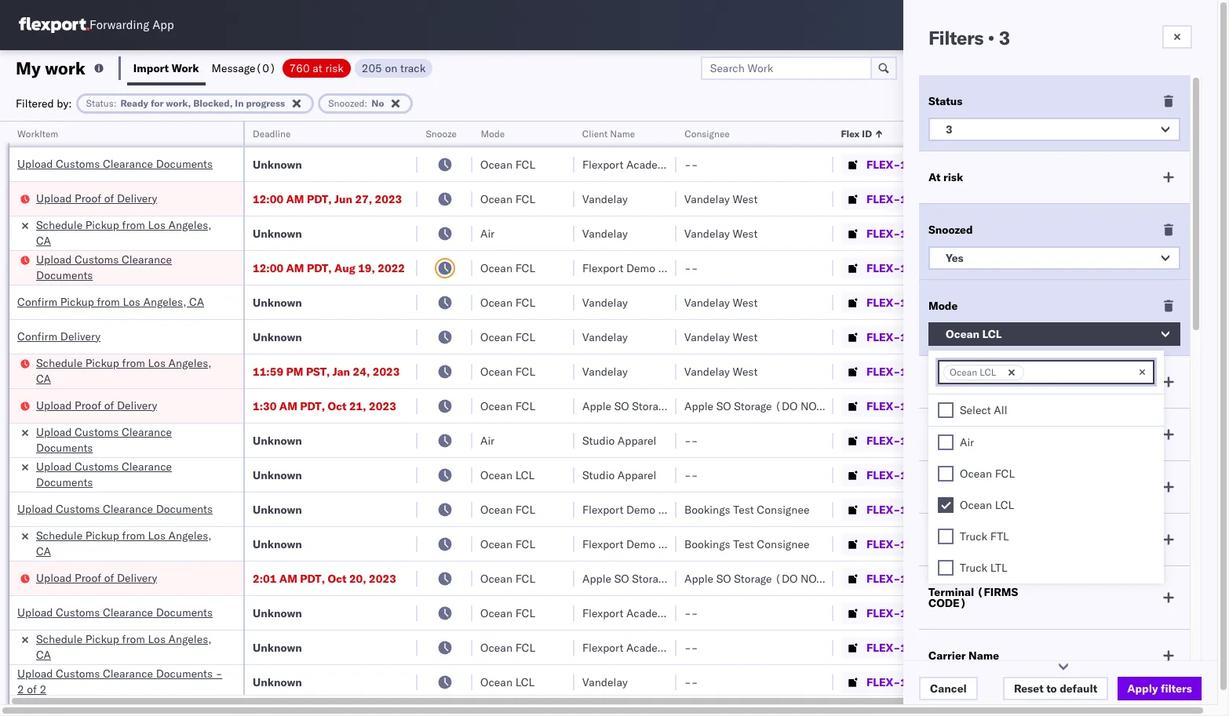 Task type: describe. For each thing, give the bounding box(es) containing it.
upload proof of delivery link for 1:30 am pdt, oct 21, 2023
[[36, 398, 157, 413]]

1:30
[[253, 399, 277, 413]]

from for flexport demo consignee
[[122, 529, 145, 543]]

205 on track
[[362, 61, 426, 75]]

1 flexport from the top
[[582, 157, 623, 171]]

resize handle column header for mode
[[556, 122, 575, 717]]

schedule pickup from los angeles, ca inside button
[[36, 356, 212, 386]]

studio apparel for ocean lcl
[[582, 468, 656, 482]]

1 1662119 from the top
[[900, 296, 948, 310]]

13 flex- from the top
[[866, 572, 900, 586]]

snoozed for snoozed : no
[[328, 97, 365, 109]]

3 button
[[928, 118, 1180, 141]]

numbers for mbl/mawb numbers
[[1126, 128, 1165, 140]]

name inside button
[[610, 128, 635, 140]]

message
[[212, 61, 255, 75]]

479017491
[[1069, 399, 1130, 413]]

schedule for flexport academy
[[36, 632, 83, 646]]

1695942
[[900, 468, 948, 482]]

am for 12:00 am pdt, aug 19, 2022
[[286, 261, 304, 275]]

27,
[[355, 192, 372, 206]]

1 1798102 from the top
[[900, 606, 948, 620]]

1753592
[[900, 572, 948, 586]]

11:59
[[253, 365, 283, 379]]

5 west from the top
[[733, 365, 758, 379]]

schedule pickup from los angeles, ca for flexport academy
[[36, 632, 212, 662]]

15 flex- from the top
[[866, 641, 900, 655]]

proof for 1:30 am pdt, oct 21, 2023
[[75, 398, 101, 412]]

abcu1234560
[[967, 675, 1045, 689]]

10 flex- from the top
[[866, 468, 900, 482]]

code)
[[928, 596, 966, 611]]

0 vertical spatial 3
[[999, 26, 1010, 49]]

from inside schedule pickup from los angeles, ca button
[[122, 356, 145, 370]]

ready
[[120, 97, 148, 109]]

0 vertical spatial risk
[[325, 61, 344, 75]]

upload customs clearance documents button for flex-1366815
[[17, 156, 213, 173]]

1 flexport academy from the top
[[582, 157, 672, 171]]

actions
[[1170, 128, 1203, 140]]

air for vandelay
[[480, 226, 495, 241]]

cmdu3984074
[[967, 571, 1048, 586]]

from for flexport academy
[[122, 632, 145, 646]]

1 flex-1798102 from the top
[[866, 606, 948, 620]]

workitem
[[17, 128, 58, 140]]

flex-1669777
[[866, 399, 948, 413]]

from for vandelay
[[122, 218, 145, 232]]

1 flex-1728395 from the top
[[866, 503, 948, 517]]

schedule pickup from los angeles, ca for flexport demo consignee
[[36, 529, 212, 558]]

truck ltl
[[960, 561, 1007, 575]]

flex-1660288
[[866, 261, 948, 275]]

1 flexport demo consignee from the top
[[582, 261, 711, 275]]

3 1662119 from the top
[[900, 365, 948, 379]]

batch action
[[1141, 61, 1209, 75]]

pst,
[[306, 365, 330, 379]]

ca for flexport academy
[[36, 648, 51, 662]]

forwarding app link
[[19, 17, 174, 33]]

1459871
[[900, 192, 948, 206]]

schedule pickup from los angeles, ca link for flexport academy
[[36, 631, 223, 663]]

12 flex- from the top
[[866, 537, 900, 551]]

2 bookings from the top
[[684, 537, 730, 551]]

3 flexport from the top
[[582, 503, 623, 517]]

yes button
[[928, 246, 1180, 270]]

cmdu39849018
[[1069, 572, 1157, 586]]

11 flex- from the top
[[866, 503, 900, 517]]

import work
[[133, 61, 199, 75]]

progress
[[246, 97, 285, 109]]

to
[[1046, 682, 1057, 696]]

1491145
[[900, 226, 948, 241]]

5 unknown from the top
[[253, 434, 302, 448]]

2 flex-1798102 from the top
[[866, 641, 948, 655]]

3 unknown from the top
[[253, 296, 302, 310]]

list box containing select all
[[928, 395, 1164, 584]]

9 unknown from the top
[[253, 606, 302, 620]]

3 inside button
[[946, 122, 953, 137]]

confirm delivery link
[[17, 328, 101, 344]]

cancel
[[930, 682, 967, 696]]

4 west from the top
[[733, 330, 758, 344]]

1 vandelay west from the top
[[684, 192, 758, 206]]

proof for 12:00 am pdt, jun 27, 2023
[[75, 191, 101, 205]]

select all
[[960, 403, 1007, 418]]

workitem button
[[9, 125, 228, 140]]

status for status : ready for work, blocked, in progress
[[86, 97, 114, 109]]

16 flex- from the top
[[866, 675, 900, 690]]

final port
[[928, 533, 980, 547]]

snoozed : no
[[328, 97, 384, 109]]

aplu9843989
[[967, 399, 1042, 413]]

jan
[[333, 365, 350, 379]]

ca for flexport demo consignee
[[36, 544, 51, 558]]

oct for 20,
[[328, 572, 347, 586]]

resize handle column header for consignee
[[815, 122, 834, 717]]

(0)
[[255, 61, 276, 75]]

at risk
[[928, 170, 963, 184]]

client name inside button
[[582, 128, 635, 140]]

clearance inside upload customs clearance documents - 2 of 2
[[103, 667, 153, 681]]

3 upload proof of delivery button from the top
[[36, 570, 157, 587]]

flex-1753592
[[866, 572, 948, 586]]

3 upload proof of delivery link from the top
[[36, 570, 157, 586]]

of for upload proof of delivery link corresponding to 1:30 am pdt, oct 21, 2023
[[104, 398, 114, 412]]

port for departure port
[[985, 428, 1008, 442]]

pdt, for 21,
[[300, 399, 325, 413]]

3 upload proof of delivery from the top
[[36, 571, 157, 585]]

1695867
[[900, 434, 948, 448]]

schedule pickup from los angeles, ca link for vandelay
[[36, 217, 223, 248]]

of for first upload proof of delivery link from the bottom of the page
[[104, 571, 114, 585]]

snooze
[[425, 128, 456, 140]]

los for flexport academy
[[148, 632, 166, 646]]

academy for flex-1366815 upload customs clearance documents button
[[626, 157, 672, 171]]

port for arrival port
[[967, 480, 990, 494]]

2 flexport demo consignee from the top
[[582, 503, 711, 517]]

work
[[172, 61, 199, 75]]

container
[[967, 122, 1009, 133]]

19,
[[358, 261, 375, 275]]

reset to default button
[[1003, 677, 1108, 701]]

2 flexport academy from the top
[[582, 606, 672, 620]]

upload for first upload proof of delivery button from the bottom
[[36, 571, 72, 585]]

3 academy from the top
[[626, 641, 672, 655]]

2 unknown from the top
[[253, 226, 302, 241]]

air inside 'list box'
[[960, 436, 974, 450]]

file exception
[[961, 61, 1034, 75]]

upload for upload customs clearance documents button related to flex-1728395
[[17, 502, 53, 516]]

pickup for flexport academy
[[85, 632, 119, 646]]

•
[[988, 26, 994, 49]]

2 2 from the left
[[40, 682, 47, 697]]

upload proof of delivery link for 12:00 am pdt, jun 27, 2023
[[36, 190, 157, 206]]

upload for upload customs clearance documents - 2 of 2 button
[[17, 667, 53, 681]]

21,
[[349, 399, 366, 413]]

2:01
[[253, 572, 277, 586]]

work,
[[166, 97, 191, 109]]

3 flexport academy from the top
[[582, 641, 672, 655]]

Search Work text field
[[701, 56, 872, 80]]

flex1459871
[[1069, 192, 1143, 206]]

2 1798102 from the top
[[900, 641, 948, 655]]

arrival
[[928, 480, 964, 494]]

carrier name
[[928, 649, 999, 663]]

1 horizontal spatial risk
[[943, 170, 963, 184]]

message (0)
[[212, 61, 276, 75]]

filtered by:
[[16, 96, 72, 110]]

academy for flex-1798102's upload customs clearance documents button
[[626, 606, 672, 620]]

6 flex- from the top
[[866, 330, 900, 344]]

confirm delivery
[[17, 329, 101, 343]]

20,
[[349, 572, 366, 586]]

schedule for flexport demo consignee
[[36, 529, 83, 543]]

apparel for ocean lcl
[[618, 468, 656, 482]]

abcd1234560 for 11:59 pm pst, jan 24, 2023
[[967, 364, 1045, 378]]

jun
[[334, 192, 352, 206]]

760
[[289, 61, 310, 75]]

ftl
[[990, 530, 1009, 544]]

filters
[[928, 26, 984, 49]]

flex-1366815
[[866, 157, 948, 171]]

truck for truck ftl
[[960, 530, 987, 544]]

forwarding
[[89, 18, 149, 33]]

1366815
[[900, 157, 948, 171]]

by:
[[57, 96, 72, 110]]

departure port
[[928, 428, 1008, 442]]

action
[[1174, 61, 1209, 75]]

confirm delivery button
[[17, 328, 101, 346]]

1 flex- from the top
[[866, 157, 900, 171]]

upload for flex-1366815 upload customs clearance documents button
[[17, 157, 53, 171]]

aphu6696417
[[967, 157, 1045, 171]]

studio for ocean lcl
[[582, 468, 615, 482]]

work
[[45, 57, 85, 79]]

los inside the confirm pickup from los angeles, ca link
[[123, 295, 140, 309]]

default
[[1060, 682, 1097, 696]]

2 flexport from the top
[[582, 261, 623, 275]]

2022
[[378, 261, 405, 275]]

1660288
[[900, 261, 948, 275]]

filters
[[1161, 682, 1192, 696]]

1 bookings from the top
[[684, 503, 730, 517]]

2:01 am pdt, oct 20, 2023
[[253, 572, 396, 586]]

2023 for 11:59 pm pst, jan 24, 2023
[[373, 365, 400, 379]]

2 west from the top
[[733, 226, 758, 241]]

file
[[961, 61, 980, 75]]

11 unknown from the top
[[253, 675, 302, 690]]

consignee inside button
[[684, 128, 730, 140]]

12:00 for 12:00 am pdt, aug 19, 2022
[[253, 261, 283, 275]]

mbl/mawb numbers button
[[1061, 125, 1229, 140]]

confirm pickup from los angeles, ca
[[17, 295, 204, 309]]

container numbers
[[967, 122, 1009, 146]]

snoozed for snoozed
[[928, 223, 973, 237]]

mode button
[[472, 125, 559, 140]]

1835605
[[900, 675, 948, 690]]

flex-1835605
[[866, 675, 948, 690]]

fcl inside 'list box'
[[995, 467, 1015, 481]]

2 flex-1662119 from the top
[[866, 330, 948, 344]]

2023 for 2:01 am pdt, oct 20, 2023
[[369, 572, 396, 586]]

container numbers button
[[959, 119, 1045, 147]]

1 vertical spatial name
[[963, 375, 993, 389]]

760 at risk
[[289, 61, 344, 75]]

studio apparel for air
[[582, 434, 656, 448]]

departure
[[928, 428, 982, 442]]

mbl/mawb
[[1069, 128, 1124, 140]]

at
[[313, 61, 322, 75]]

1 unknown from the top
[[253, 157, 302, 171]]

pdt, for 27,
[[307, 192, 332, 206]]

upload customs clearance documents - 2 of 2 link
[[17, 666, 226, 697]]

customs inside upload customs clearance documents - 2 of 2
[[56, 667, 100, 681]]

1 horizontal spatial client
[[928, 375, 960, 389]]



Task type: locate. For each thing, give the bounding box(es) containing it.
0 vertical spatial upload proof of delivery
[[36, 191, 157, 205]]

unknown
[[253, 157, 302, 171], [253, 226, 302, 241], [253, 296, 302, 310], [253, 330, 302, 344], [253, 434, 302, 448], [253, 468, 302, 482], [253, 503, 302, 517], [253, 537, 302, 551], [253, 606, 302, 620], [253, 641, 302, 655], [253, 675, 302, 690]]

numbers down container
[[967, 134, 1006, 146]]

2 1728395 from the top
[[900, 537, 948, 551]]

6 flexport from the top
[[582, 641, 623, 655]]

2 upload proof of delivery from the top
[[36, 398, 157, 412]]

1 upload proof of delivery button from the top
[[36, 190, 157, 208]]

3 flex-1662119 from the top
[[866, 365, 948, 379]]

flex-1798102
[[866, 606, 948, 620], [866, 641, 948, 655]]

resize handle column header for flex id
[[940, 122, 959, 717]]

1669777
[[900, 399, 948, 413]]

0 horizontal spatial numbers
[[967, 134, 1006, 146]]

6 resize handle column header from the left
[[815, 122, 834, 717]]

1 2 from the left
[[17, 682, 24, 697]]

terminal
[[928, 586, 974, 600]]

8 unknown from the top
[[253, 537, 302, 551]]

: left no
[[365, 97, 368, 109]]

1 studio from the top
[[582, 434, 615, 448]]

port down all
[[985, 428, 1008, 442]]

0 vertical spatial test
[[733, 503, 754, 517]]

in
[[235, 97, 244, 109]]

1 vertical spatial port
[[967, 480, 990, 494]]

3 vandelay west from the top
[[684, 296, 758, 310]]

4 vandelay west from the top
[[684, 330, 758, 344]]

pdt, for 19,
[[307, 261, 332, 275]]

truck left ftl
[[960, 530, 987, 544]]

0 vertical spatial academy
[[626, 157, 672, 171]]

1 oct from the top
[[328, 399, 347, 413]]

am right 1:30
[[279, 399, 297, 413]]

deadline button
[[245, 125, 402, 140]]

2 vertical spatial 1662119
[[900, 365, 948, 379]]

2 vertical spatial flexport academy
[[582, 641, 672, 655]]

1 vertical spatial test
[[733, 537, 754, 551]]

schedule pickup from los angeles, ca for vandelay
[[36, 218, 212, 248]]

1 vertical spatial 3
[[946, 122, 953, 137]]

1 demo from the top
[[626, 261, 655, 275]]

los for vandelay
[[148, 218, 166, 232]]

apple
[[582, 399, 611, 413], [684, 399, 713, 413], [582, 572, 611, 586], [684, 572, 713, 586]]

1 horizontal spatial client name
[[928, 375, 993, 389]]

--
[[684, 157, 698, 171], [1069, 157, 1083, 171], [684, 261, 698, 275], [1069, 330, 1083, 344], [1069, 365, 1083, 379], [684, 434, 698, 448], [684, 468, 698, 482], [684, 606, 698, 620], [684, 641, 698, 655], [684, 675, 698, 690], [1069, 675, 1083, 690]]

12:00 am pdt, aug 19, 2022
[[253, 261, 405, 275]]

2 vertical spatial upload proof of delivery link
[[36, 570, 157, 586]]

3 resize handle column header from the left
[[454, 122, 472, 717]]

1 confirm from the top
[[17, 295, 57, 309]]

fcl
[[515, 157, 535, 171], [515, 192, 535, 206], [515, 261, 535, 275], [515, 296, 535, 310], [515, 330, 535, 344], [515, 365, 535, 379], [515, 399, 535, 413], [995, 467, 1015, 481], [515, 503, 535, 517], [515, 537, 535, 551], [515, 572, 535, 586], [515, 606, 535, 620], [515, 641, 535, 655]]

lcl inside button
[[982, 327, 1002, 341]]

0 vertical spatial flex-1798102
[[866, 606, 948, 620]]

1 vertical spatial snoozed
[[928, 223, 973, 237]]

ca
[[36, 233, 51, 248], [189, 295, 204, 309], [36, 372, 51, 386], [36, 544, 51, 558], [36, 648, 51, 662]]

1 apparel from the top
[[618, 434, 656, 448]]

truck ftl
[[960, 530, 1009, 544]]

14 flex- from the top
[[866, 606, 900, 620]]

11:59 pm pst, jan 24, 2023
[[253, 365, 400, 379]]

blocked,
[[193, 97, 233, 109]]

2 upload proof of delivery link from the top
[[36, 398, 157, 413]]

4 schedule pickup from los angeles, ca link from the top
[[36, 631, 223, 663]]

resize handle column header for container numbers
[[1042, 122, 1061, 717]]

7 unknown from the top
[[253, 503, 302, 517]]

2 studio apparel from the top
[[582, 468, 656, 482]]

0 vertical spatial 1662119
[[900, 296, 948, 310]]

upload inside upload customs clearance documents - 2 of 2
[[17, 667, 53, 681]]

apparel for air
[[618, 434, 656, 448]]

mode
[[480, 128, 504, 140], [928, 299, 958, 313]]

2
[[17, 682, 24, 697], [40, 682, 47, 697]]

2023 right 21,
[[369, 399, 396, 413]]

resize handle column header
[[224, 122, 243, 717], [399, 122, 418, 717], [454, 122, 472, 717], [556, 122, 575, 717], [658, 122, 677, 717], [815, 122, 834, 717], [940, 122, 959, 717], [1042, 122, 1061, 717], [1189, 122, 1208, 717]]

2 flex- from the top
[[866, 192, 900, 206]]

apply
[[1127, 682, 1158, 696]]

risk right at
[[325, 61, 344, 75]]

7 flex- from the top
[[866, 365, 900, 379]]

0 vertical spatial name
[[610, 128, 635, 140]]

0 horizontal spatial client name
[[582, 128, 635, 140]]

3 proof from the top
[[75, 571, 101, 585]]

client name button
[[575, 125, 661, 140]]

1 vertical spatial flex-1798102
[[866, 641, 948, 655]]

1728395
[[900, 503, 948, 517], [900, 537, 948, 551]]

1 vertical spatial bookings test consignee
[[684, 537, 810, 551]]

1 horizontal spatial 2
[[40, 682, 47, 697]]

3 right '•'
[[999, 26, 1010, 49]]

0 horizontal spatial client
[[582, 128, 608, 140]]

1 horizontal spatial 3
[[999, 26, 1010, 49]]

1 schedule pickup from los angeles, ca link from the top
[[36, 217, 223, 248]]

apply filters button
[[1118, 677, 1202, 701]]

oct left 21,
[[328, 399, 347, 413]]

1 vertical spatial flexport demo consignee
[[582, 503, 711, 517]]

0 vertical spatial apparel
[[618, 434, 656, 448]]

3 west from the top
[[733, 296, 758, 310]]

reset
[[1014, 682, 1044, 696]]

pickup for vandelay
[[85, 218, 119, 232]]

1 vertical spatial flex-1728395
[[866, 537, 948, 551]]

oct left 20,
[[328, 572, 347, 586]]

flex-
[[866, 157, 900, 171], [866, 192, 900, 206], [866, 226, 900, 241], [866, 261, 900, 275], [866, 296, 900, 310], [866, 330, 900, 344], [866, 365, 900, 379], [866, 399, 900, 413], [866, 434, 900, 448], [866, 468, 900, 482], [866, 503, 900, 517], [866, 537, 900, 551], [866, 572, 900, 586], [866, 606, 900, 620], [866, 641, 900, 655], [866, 675, 900, 690]]

2023 right 24,
[[373, 365, 400, 379]]

4 schedule from the top
[[36, 632, 83, 646]]

pickup for flexport demo consignee
[[85, 529, 119, 543]]

ocean fcl inside 'list box'
[[960, 467, 1015, 481]]

numbers inside container numbers
[[967, 134, 1006, 146]]

upload proof of delivery for 12:00
[[36, 191, 157, 205]]

3 flex- from the top
[[866, 226, 900, 241]]

am for 2:01 am pdt, oct 20, 2023
[[279, 572, 297, 586]]

angeles, for flexport academy
[[168, 632, 212, 646]]

12:00 left aug
[[253, 261, 283, 275]]

0 vertical spatial flex-1728395
[[866, 503, 948, 517]]

2 vertical spatial upload proof of delivery
[[36, 571, 157, 585]]

2 vandelay west from the top
[[684, 226, 758, 241]]

4 resize handle column header from the left
[[556, 122, 575, 717]]

pdt, left aug
[[307, 261, 332, 275]]

truck left ltl
[[960, 561, 987, 575]]

ocean fcl
[[480, 157, 535, 171], [480, 192, 535, 206], [480, 261, 535, 275], [480, 296, 535, 310], [480, 330, 535, 344], [480, 365, 535, 379], [480, 399, 535, 413], [960, 467, 1015, 481], [480, 503, 535, 517], [480, 537, 535, 551], [480, 572, 535, 586], [480, 606, 535, 620], [480, 641, 535, 655]]

import
[[133, 61, 169, 75]]

id
[[862, 128, 872, 140]]

1 vertical spatial studio apparel
[[582, 468, 656, 482]]

upload proof of delivery for 1:30
[[36, 398, 157, 412]]

0 horizontal spatial 3
[[946, 122, 953, 137]]

confirm for confirm delivery
[[17, 329, 57, 343]]

schedule
[[36, 218, 83, 232], [36, 356, 83, 370], [36, 529, 83, 543], [36, 632, 83, 646]]

mbl/mawb numbers
[[1069, 128, 1165, 140]]

: left ready
[[114, 97, 117, 109]]

0 horizontal spatial status
[[86, 97, 114, 109]]

am right 2:01
[[279, 572, 297, 586]]

12:00 for 12:00 am pdt, jun 27, 2023
[[253, 192, 283, 206]]

1798102 up 1835605
[[900, 641, 948, 655]]

documents inside upload customs clearance documents - 2 of 2
[[156, 667, 213, 681]]

0 horizontal spatial mode
[[480, 128, 504, 140]]

1 1728395 from the top
[[900, 503, 948, 517]]

am left jun at the left of page
[[286, 192, 304, 206]]

storage
[[632, 399, 670, 413], [734, 399, 772, 413], [632, 572, 670, 586], [734, 572, 772, 586]]

3 schedule pickup from los angeles, ca link from the top
[[36, 528, 223, 559]]

2 upload proof of delivery button from the top
[[36, 398, 157, 415]]

1 vertical spatial 1662119
[[900, 330, 948, 344]]

studio for air
[[582, 434, 615, 448]]

None checkbox
[[938, 403, 954, 418], [938, 435, 954, 451], [938, 498, 954, 513], [938, 529, 954, 545], [938, 403, 954, 418], [938, 435, 954, 451], [938, 498, 954, 513], [938, 529, 954, 545]]

clearance
[[103, 157, 153, 171], [122, 252, 172, 266], [122, 425, 172, 439], [122, 460, 172, 474], [103, 502, 153, 516], [103, 606, 153, 620], [103, 667, 153, 681]]

vandelay west
[[684, 192, 758, 206], [684, 226, 758, 241], [684, 296, 758, 310], [684, 330, 758, 344], [684, 365, 758, 379]]

schedule pickup from los angeles, ca link for flexport demo consignee
[[36, 528, 223, 559]]

upload proof of delivery button for 12:00 am pdt, jun 27, 2023
[[36, 190, 157, 208]]

ocean inside ocean lcl button
[[946, 327, 980, 341]]

resize handle column header for workitem
[[224, 122, 243, 717]]

all
[[994, 403, 1007, 418]]

2 bookings test consignee from the top
[[684, 537, 810, 551]]

4 flexport from the top
[[582, 537, 623, 551]]

1 horizontal spatial snoozed
[[928, 223, 973, 237]]

upload for upload proof of delivery button associated with 12:00 am pdt, jun 27, 2023
[[36, 191, 72, 205]]

ocean lcl
[[946, 327, 1002, 341], [950, 367, 996, 378], [480, 468, 535, 482], [960, 498, 1014, 513], [480, 675, 535, 690]]

10 unknown from the top
[[253, 641, 302, 655]]

ocean lcl inside button
[[946, 327, 1002, 341]]

0 vertical spatial mode
[[480, 128, 504, 140]]

0 vertical spatial studio apparel
[[582, 434, 656, 448]]

0 vertical spatial studio
[[582, 434, 615, 448]]

client inside button
[[582, 128, 608, 140]]

beau1234567, bozo1234565, tcnu1234565
[[967, 192, 1210, 206]]

flexport. image
[[19, 17, 89, 33]]

ltl
[[990, 561, 1007, 575]]

1 vertical spatial studio
[[582, 468, 615, 482]]

truck for truck ltl
[[960, 561, 987, 575]]

flex-1695867
[[866, 434, 948, 448]]

resize handle column header for deadline
[[399, 122, 418, 717]]

0 vertical spatial 1798102
[[900, 606, 948, 620]]

0 vertical spatial port
[[985, 428, 1008, 442]]

yes
[[946, 251, 964, 265]]

2 schedule from the top
[[36, 356, 83, 370]]

studio
[[582, 434, 615, 448], [582, 468, 615, 482]]

2 academy from the top
[[626, 606, 672, 620]]

proof
[[75, 191, 101, 205], [75, 398, 101, 412], [75, 571, 101, 585]]

None checkbox
[[938, 466, 954, 482], [938, 560, 954, 576], [938, 466, 954, 482], [938, 560, 954, 576]]

4 unknown from the top
[[253, 330, 302, 344]]

5 flexport from the top
[[582, 606, 623, 620]]

status down the "file"
[[928, 94, 962, 108]]

2 studio from the top
[[582, 468, 615, 482]]

1 upload proof of delivery from the top
[[36, 191, 157, 205]]

mode inside button
[[480, 128, 504, 140]]

am for 12:00 am pdt, jun 27, 2023
[[286, 192, 304, 206]]

schedule pickup from los angeles, ca
[[36, 218, 212, 248], [36, 356, 212, 386], [36, 529, 212, 558], [36, 632, 212, 662]]

flex-1753592 button
[[841, 568, 951, 590], [841, 568, 951, 590]]

2 schedule pickup from los angeles, ca from the top
[[36, 356, 212, 386]]

3 schedule pickup from los angeles, ca from the top
[[36, 529, 212, 558]]

0 vertical spatial abcd1234560
[[967, 330, 1045, 344]]

1 horizontal spatial numbers
[[1126, 128, 1165, 140]]

schedule for vandelay
[[36, 218, 83, 232]]

4 schedule pickup from los angeles, ca from the top
[[36, 632, 212, 662]]

los for flexport demo consignee
[[148, 529, 166, 543]]

1 flex-1662119 from the top
[[866, 296, 948, 310]]

oct for 21,
[[328, 399, 347, 413]]

9 resize handle column header from the left
[[1189, 122, 1208, 717]]

abcd1234560 for unknown
[[967, 330, 1045, 344]]

2 confirm from the top
[[17, 329, 57, 343]]

0 vertical spatial 12:00
[[253, 192, 283, 206]]

1 test from the top
[[733, 503, 754, 517]]

3 demo from the top
[[626, 537, 655, 551]]

test
[[733, 503, 754, 517], [733, 537, 754, 551]]

: for snoozed
[[365, 97, 368, 109]]

0 vertical spatial flex-1662119
[[866, 296, 948, 310]]

2 vertical spatial flexport demo consignee
[[582, 537, 711, 551]]

am left aug
[[286, 261, 304, 275]]

pm
[[286, 365, 303, 379]]

0 vertical spatial bookings test consignee
[[684, 503, 810, 517]]

schedule inside button
[[36, 356, 83, 370]]

beau1234567,
[[967, 192, 1047, 206]]

filtered
[[16, 96, 54, 110]]

track
[[400, 61, 426, 75]]

5 flex- from the top
[[866, 296, 900, 310]]

angeles, for flexport demo consignee
[[168, 529, 212, 543]]

2 proof from the top
[[75, 398, 101, 412]]

9 flex- from the top
[[866, 434, 900, 448]]

flexport
[[582, 157, 623, 171], [582, 261, 623, 275], [582, 503, 623, 517], [582, 537, 623, 551], [582, 606, 623, 620], [582, 641, 623, 655]]

list box
[[928, 395, 1164, 584]]

client
[[582, 128, 608, 140], [928, 375, 960, 389]]

0 vertical spatial confirm
[[17, 295, 57, 309]]

upload customs clearance documents button for flex-1798102
[[17, 605, 213, 622]]

ymluw236679313
[[1069, 261, 1170, 275]]

2 vertical spatial demo
[[626, 537, 655, 551]]

pdt, left jun at the left of page
[[307, 192, 332, 206]]

status : ready for work, blocked, in progress
[[86, 97, 285, 109]]

0 horizontal spatial risk
[[325, 61, 344, 75]]

am
[[286, 192, 304, 206], [286, 261, 304, 275], [279, 399, 297, 413], [279, 572, 297, 586]]

status for status
[[928, 94, 962, 108]]

consignee button
[[677, 125, 818, 140]]

2 schedule pickup from los angeles, ca link from the top
[[36, 355, 223, 387]]

angeles, for vandelay
[[168, 218, 212, 232]]

1798102 down terminal at the bottom right of the page
[[900, 606, 948, 620]]

1 : from the left
[[114, 97, 117, 109]]

1 vertical spatial flexport academy
[[582, 606, 672, 620]]

1 vertical spatial mode
[[928, 299, 958, 313]]

2023 for 12:00 am pdt, jun 27, 2023
[[375, 192, 402, 206]]

1 truck from the top
[[960, 530, 987, 544]]

12:00 down deadline
[[253, 192, 283, 206]]

ca for vandelay
[[36, 233, 51, 248]]

3 left container
[[946, 122, 953, 137]]

2 vertical spatial port
[[957, 533, 980, 547]]

- inside upload customs clearance documents - 2 of 2
[[216, 667, 222, 681]]

1 bookings test consignee from the top
[[684, 503, 810, 517]]

upload customs clearance documents - 2 of 2
[[17, 667, 222, 697]]

0 horizontal spatial 2
[[17, 682, 24, 697]]

no
[[372, 97, 384, 109]]

2 demo from the top
[[626, 503, 655, 517]]

0 vertical spatial 1728395
[[900, 503, 948, 517]]

status left ready
[[86, 97, 114, 109]]

1 vertical spatial proof
[[75, 398, 101, 412]]

1 vertical spatial risk
[[943, 170, 963, 184]]

0 vertical spatial truck
[[960, 530, 987, 544]]

port
[[985, 428, 1008, 442], [967, 480, 990, 494], [957, 533, 980, 547]]

0 vertical spatial bookings
[[684, 503, 730, 517]]

1 vertical spatial bookings
[[684, 537, 730, 551]]

1 vertical spatial abcd1234560
[[967, 364, 1045, 378]]

0 vertical spatial client
[[582, 128, 608, 140]]

1 vertical spatial apparel
[[618, 468, 656, 482]]

0 vertical spatial upload proof of delivery link
[[36, 190, 157, 206]]

flex id button
[[834, 125, 943, 140]]

pdt, left 20,
[[300, 572, 325, 586]]

am for 1:30 am pdt, oct 21, 2023
[[279, 399, 297, 413]]

1 vertical spatial 1798102
[[900, 641, 948, 655]]

mode down 1660288
[[928, 299, 958, 313]]

1 vertical spatial academy
[[626, 606, 672, 620]]

carrier
[[928, 649, 966, 663]]

0 vertical spatial upload proof of delivery button
[[36, 190, 157, 208]]

2 vertical spatial upload proof of delivery button
[[36, 570, 157, 587]]

flex
[[841, 128, 860, 140]]

: for status
[[114, 97, 117, 109]]

delivery inside button
[[60, 329, 101, 343]]

1 horizontal spatial :
[[365, 97, 368, 109]]

air for studio apparel
[[480, 434, 495, 448]]

4 flex- from the top
[[866, 261, 900, 275]]

2023 for 1:30 am pdt, oct 21, 2023
[[369, 399, 396, 413]]

1728395 down arrival
[[900, 503, 948, 517]]

1 proof from the top
[[75, 191, 101, 205]]

flex-1728395 down flex-1695942
[[866, 503, 948, 517]]

snoozed left no
[[328, 97, 365, 109]]

1 vertical spatial flex-1662119
[[866, 330, 948, 344]]

2023 right 27,
[[375, 192, 402, 206]]

1 resize handle column header from the left
[[224, 122, 243, 717]]

12:00 am pdt, jun 27, 2023
[[253, 192, 402, 206]]

upload customs clearance documents button for flex-1728395
[[17, 501, 213, 518]]

1728395 up 1753592
[[900, 537, 948, 551]]

confirm for confirm pickup from los angeles, ca
[[17, 295, 57, 309]]

0 vertical spatial demo
[[626, 261, 655, 275]]

1 vertical spatial upload proof of delivery
[[36, 398, 157, 412]]

upload proof of delivery link
[[36, 190, 157, 206], [36, 398, 157, 413], [36, 570, 157, 586]]

0 vertical spatial proof
[[75, 191, 101, 205]]

8 flex- from the top
[[866, 399, 900, 413]]

not
[[698, 399, 720, 413], [800, 399, 822, 413], [698, 572, 720, 586], [800, 572, 822, 586]]

1 vertical spatial upload proof of delivery button
[[36, 398, 157, 415]]

risk right at on the top of the page
[[943, 170, 963, 184]]

2 vertical spatial name
[[969, 649, 999, 663]]

upload customs clearance documents - 2 of 2 button
[[17, 666, 226, 699]]

from inside the confirm pickup from los angeles, ca link
[[97, 295, 120, 309]]

numbers for container numbers
[[967, 134, 1006, 146]]

2023 right 20,
[[369, 572, 396, 586]]

numbers left actions
[[1126, 128, 1165, 140]]

1 vertical spatial client name
[[928, 375, 993, 389]]

upload customs clearance documents link
[[17, 156, 213, 171], [36, 252, 223, 283], [36, 424, 223, 456], [36, 459, 223, 490], [17, 501, 213, 517], [17, 605, 213, 620]]

port right arrival
[[967, 480, 990, 494]]

2 truck from the top
[[960, 561, 987, 575]]

air
[[480, 226, 495, 241], [480, 434, 495, 448], [960, 436, 974, 450]]

consignee
[[684, 128, 730, 140], [658, 261, 711, 275], [658, 503, 711, 517], [757, 503, 810, 517], [658, 537, 711, 551], [757, 537, 810, 551]]

port right final
[[957, 533, 980, 547]]

1 vertical spatial oct
[[328, 572, 347, 586]]

1 abcd1234560 from the top
[[967, 330, 1045, 344]]

1 vertical spatial demo
[[626, 503, 655, 517]]

flex-1798102 up flex-1835605
[[866, 641, 948, 655]]

upload for flex-1798102's upload customs clearance documents button
[[17, 606, 53, 620]]

1 schedule pickup from los angeles, ca from the top
[[36, 218, 212, 248]]

los inside schedule pickup from los angeles, ca button
[[148, 356, 166, 370]]

caiu7969337
[[967, 261, 1041, 275]]

0 vertical spatial oct
[[328, 399, 347, 413]]

flex-1491145 button
[[841, 223, 951, 244], [841, 223, 951, 244]]

1 12:00 from the top
[[253, 192, 283, 206]]

filters • 3
[[928, 26, 1010, 49]]

of inside upload customs clearance documents - 2 of 2
[[27, 682, 37, 697]]

flex-1798102 down 'flex-1753592'
[[866, 606, 948, 620]]

2 abcd1234560 from the top
[[967, 364, 1045, 378]]

0 horizontal spatial :
[[114, 97, 117, 109]]

pdt, down pst, at the left
[[300, 399, 325, 413]]

6 unknown from the top
[[253, 468, 302, 482]]

flex-1695867 button
[[841, 430, 951, 452], [841, 430, 951, 452]]

2 vertical spatial academy
[[626, 641, 672, 655]]

snoozed
[[328, 97, 365, 109], [928, 223, 973, 237]]

2 1662119 from the top
[[900, 330, 948, 344]]

2 oct from the top
[[328, 572, 347, 586]]

1 vertical spatial upload proof of delivery link
[[36, 398, 157, 413]]

upload proof of delivery button for 1:30 am pdt, oct 21, 2023
[[36, 398, 157, 415]]

1 horizontal spatial status
[[928, 94, 962, 108]]

bookings
[[684, 503, 730, 517], [684, 537, 730, 551]]

1 vertical spatial confirm
[[17, 329, 57, 343]]

flex-1660288 button
[[841, 257, 951, 279], [841, 257, 951, 279]]

west
[[733, 192, 758, 206], [733, 226, 758, 241], [733, 296, 758, 310], [733, 330, 758, 344], [733, 365, 758, 379]]

port for final port
[[957, 533, 980, 547]]

upload customs clearance documents button
[[17, 156, 213, 173], [36, 252, 223, 285], [17, 501, 213, 518], [17, 605, 213, 622]]

of
[[104, 191, 114, 205], [104, 398, 114, 412], [104, 571, 114, 585], [27, 682, 37, 697]]

1 west from the top
[[733, 192, 758, 206]]

0 horizontal spatial snoozed
[[328, 97, 365, 109]]

24,
[[353, 365, 370, 379]]

2 flex-1728395 from the top
[[866, 537, 948, 551]]

0 vertical spatial snoozed
[[328, 97, 365, 109]]

of for 12:00 am pdt, jun 27, 2023's upload proof of delivery link
[[104, 191, 114, 205]]

0 vertical spatial flexport academy
[[582, 157, 672, 171]]

5 vandelay west from the top
[[684, 365, 758, 379]]

app
[[152, 18, 174, 33]]

0 vertical spatial client name
[[582, 128, 635, 140]]

1 vertical spatial client
[[928, 375, 960, 389]]

1 vertical spatial 12:00
[[253, 261, 283, 275]]

snoozed up yes
[[928, 223, 973, 237]]

1798102
[[900, 606, 948, 620], [900, 641, 948, 655]]

1 vertical spatial 1728395
[[900, 537, 948, 551]]

3 flexport demo consignee from the top
[[582, 537, 711, 551]]

1 schedule from the top
[[36, 218, 83, 232]]

resize handle column header for client name
[[658, 122, 677, 717]]

1 horizontal spatial mode
[[928, 299, 958, 313]]

flex-1728395 up 'flex-1753592'
[[866, 537, 948, 551]]

deadline
[[253, 128, 291, 140]]

upload for upload proof of delivery button related to 1:30 am pdt, oct 21, 2023
[[36, 398, 72, 412]]

None text field
[[1028, 366, 1043, 379]]

flex-1491145
[[866, 226, 948, 241]]

2 vertical spatial proof
[[75, 571, 101, 585]]

mode right snooze at the top of the page
[[480, 128, 504, 140]]

Search Shipments (/) text field
[[928, 13, 1080, 37]]

pdt, for 20,
[[300, 572, 325, 586]]

0 vertical spatial flexport demo consignee
[[582, 261, 711, 275]]

1 vertical spatial truck
[[960, 561, 987, 575]]

2 vertical spatial flex-1662119
[[866, 365, 948, 379]]

2 test from the top
[[733, 537, 754, 551]]



Task type: vqa. For each thing, say whether or not it's contained in the screenshot.
Pre-
no



